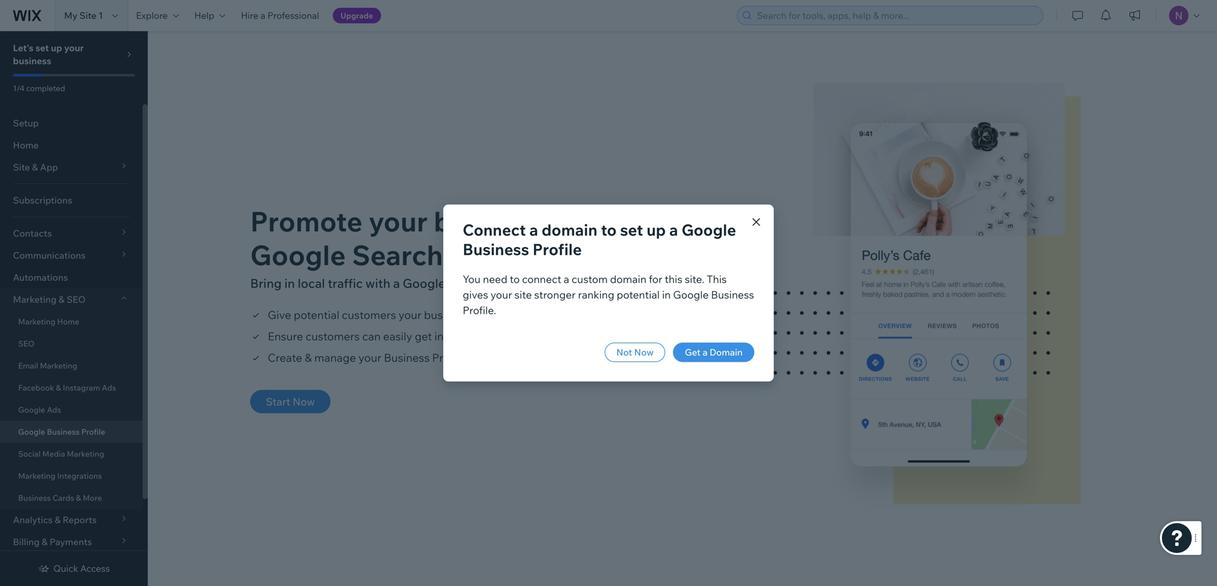 Task type: locate. For each thing, give the bounding box(es) containing it.
home up seo link
[[57, 317, 79, 327]]

1 horizontal spatial up
[[647, 220, 666, 240]]

completed
[[26, 83, 65, 93]]

business down easily
[[384, 351, 430, 365]]

a
[[261, 10, 266, 21], [530, 220, 538, 240], [670, 220, 679, 240], [564, 273, 570, 286], [393, 275, 400, 291], [506, 308, 512, 322], [703, 347, 708, 358]]

to inside connect a domain to set up a google business profile
[[601, 220, 617, 240]]

more
[[83, 493, 102, 503]]

1 vertical spatial potential
[[294, 308, 340, 322]]

1 horizontal spatial home
[[57, 317, 79, 327]]

now
[[635, 347, 654, 358], [293, 395, 315, 408]]

profile down touch
[[432, 351, 466, 365]]

1 vertical spatial now
[[293, 395, 315, 408]]

this
[[665, 273, 683, 286]]

social
[[18, 449, 41, 459]]

up
[[51, 42, 62, 53], [647, 220, 666, 240]]

& right facebook
[[56, 383, 61, 393]]

0 horizontal spatial domain
[[542, 220, 598, 240]]

2 horizontal spatial in
[[662, 288, 671, 301]]

create
[[268, 351, 302, 365]]

marketing inside dropdown button
[[13, 294, 57, 305]]

seo inside dropdown button
[[67, 294, 86, 305]]

to right on
[[601, 220, 617, 240]]

local
[[298, 275, 325, 291]]

profile. down maps
[[503, 275, 544, 291]]

need
[[483, 273, 508, 286]]

create & manage your business profile from your site's dashboard
[[268, 351, 604, 365]]

1 vertical spatial set
[[621, 220, 643, 240]]

ads up google business profile
[[47, 405, 61, 415]]

site
[[80, 10, 97, 21]]

business
[[13, 55, 51, 66], [434, 204, 549, 238], [424, 308, 469, 322]]

business up touch
[[424, 308, 469, 322]]

in left local
[[285, 275, 295, 291]]

profile. down "gives"
[[463, 304, 496, 317]]

potential inside you need to connect a custom domain for this site. this gives your site stronger ranking potential in google business profile.
[[617, 288, 660, 301]]

a right with
[[393, 275, 400, 291]]

0 horizontal spatial ads
[[47, 405, 61, 415]]

google up this
[[682, 220, 737, 240]]

0 horizontal spatial in
[[285, 275, 295, 291]]

0 vertical spatial to
[[601, 220, 617, 240]]

0 vertical spatial domain
[[542, 220, 598, 240]]

give potential customers your business info at a glance
[[268, 308, 549, 322]]

in down this on the right top
[[662, 288, 671, 301]]

1 horizontal spatial profile
[[432, 351, 466, 365]]

marketing down social
[[18, 471, 55, 481]]

to up the site
[[510, 273, 520, 286]]

1 vertical spatial customers
[[306, 329, 360, 343]]

business inside let's set up your business
[[13, 55, 51, 66]]

custom
[[572, 273, 608, 286]]

1 horizontal spatial set
[[621, 220, 643, 240]]

business cards & more link
[[0, 487, 143, 509]]

at
[[494, 308, 504, 322]]

0 horizontal spatial now
[[293, 395, 315, 408]]

business inside you need to connect a custom domain for this site. this gives your site stronger ranking potential in google business profile.
[[711, 288, 755, 301]]

dashboard
[[548, 351, 604, 365]]

1 horizontal spatial to
[[601, 220, 617, 240]]

potential down for
[[617, 288, 660, 301]]

domain up custom
[[542, 220, 598, 240]]

0 horizontal spatial set
[[35, 42, 49, 53]]

business down this
[[711, 288, 755, 301]]

potential
[[617, 288, 660, 301], [294, 308, 340, 322]]

1 vertical spatial profile.
[[463, 304, 496, 317]]

domain
[[542, 220, 598, 240], [610, 273, 647, 286]]

profile down on
[[533, 240, 582, 259]]

0 horizontal spatial profile
[[81, 427, 105, 437]]

1 vertical spatial to
[[510, 273, 520, 286]]

customers up manage
[[306, 329, 360, 343]]

0 vertical spatial customers
[[342, 308, 396, 322]]

quick access
[[53, 563, 110, 574]]

not now
[[617, 347, 654, 358]]

now right the not
[[635, 347, 654, 358]]

Search for tools, apps, help & more... field
[[754, 6, 1039, 25]]

business inside connect a domain to set up a google business profile
[[463, 240, 529, 259]]

a right get
[[703, 347, 708, 358]]

start now button
[[250, 390, 331, 413]]

upgrade
[[341, 11, 373, 20]]

1
[[99, 10, 103, 21]]

your inside you need to connect a custom domain for this site. this gives your site stronger ranking potential in google business profile.
[[491, 288, 512, 301]]

0 vertical spatial now
[[635, 347, 654, 358]]

business inside business cards & more link
[[18, 493, 51, 503]]

1 vertical spatial seo
[[18, 339, 35, 349]]

ads right instagram
[[102, 383, 116, 393]]

0 horizontal spatial home
[[13, 139, 39, 151]]

0 vertical spatial potential
[[617, 288, 660, 301]]

1 vertical spatial domain
[[610, 273, 647, 286]]

2 horizontal spatial profile
[[533, 240, 582, 259]]

business up need
[[434, 204, 549, 238]]

marketing down marketing & seo
[[18, 317, 55, 327]]

site's
[[520, 351, 546, 365]]

a right at
[[506, 308, 512, 322]]

business left cards
[[18, 493, 51, 503]]

facebook & instagram ads link
[[0, 377, 143, 399]]

seo down automations link
[[67, 294, 86, 305]]

&
[[449, 238, 468, 272], [59, 294, 65, 305], [305, 351, 312, 365], [56, 383, 61, 393], [76, 493, 81, 503]]

2 vertical spatial profile
[[81, 427, 105, 437]]

google inside you need to connect a custom domain for this site. this gives your site stronger ranking potential in google business profile.
[[673, 288, 709, 301]]

google up local
[[250, 238, 346, 272]]

in right get
[[435, 329, 444, 343]]

a up stronger
[[564, 273, 570, 286]]

marketing up facebook & instagram ads
[[40, 361, 77, 371]]

seo
[[67, 294, 86, 305], [18, 339, 35, 349]]

let's
[[13, 42, 33, 53]]

set inside connect a domain to set up a google business profile
[[621, 220, 643, 240]]

home
[[13, 139, 39, 151], [57, 317, 79, 327]]

& right create in the left of the page
[[305, 351, 312, 365]]

business for let's set up your business
[[13, 55, 51, 66]]

& up you
[[449, 238, 468, 272]]

business
[[463, 240, 529, 259], [448, 275, 500, 291], [711, 288, 755, 301], [384, 351, 430, 365], [47, 427, 80, 437], [18, 493, 51, 503]]

seo link
[[0, 333, 143, 355]]

domain left for
[[610, 273, 647, 286]]

google ads
[[18, 405, 61, 415]]

help button
[[187, 0, 233, 31]]

you
[[463, 273, 481, 286]]

a up this on the right top
[[670, 220, 679, 240]]

email marketing link
[[0, 355, 143, 377]]

media
[[42, 449, 65, 459]]

now right start
[[293, 395, 315, 408]]

customers up 'can'
[[342, 308, 396, 322]]

0 vertical spatial profile.
[[503, 275, 544, 291]]

let's set up your business
[[13, 42, 84, 66]]

0 vertical spatial home
[[13, 139, 39, 151]]

1 vertical spatial up
[[647, 220, 666, 240]]

2 vertical spatial business
[[424, 308, 469, 322]]

google ads link
[[0, 399, 143, 421]]

0 vertical spatial business
[[13, 55, 51, 66]]

ads
[[102, 383, 116, 393], [47, 405, 61, 415]]

social media marketing
[[18, 449, 104, 459]]

1 horizontal spatial in
[[435, 329, 444, 343]]

1 vertical spatial profile
[[432, 351, 466, 365]]

1 horizontal spatial ads
[[102, 383, 116, 393]]

0 vertical spatial set
[[35, 42, 49, 53]]

up up for
[[647, 220, 666, 240]]

1 horizontal spatial potential
[[617, 288, 660, 301]]

in inside you need to connect a custom domain for this site. this gives your site stronger ranking potential in google business profile.
[[662, 288, 671, 301]]

0 vertical spatial profile
[[533, 240, 582, 259]]

business up social media marketing on the bottom left of the page
[[47, 427, 80, 437]]

profile.
[[503, 275, 544, 291], [463, 304, 496, 317]]

1 horizontal spatial seo
[[67, 294, 86, 305]]

marketing
[[13, 294, 57, 305], [18, 317, 55, 327], [40, 361, 77, 371], [67, 449, 104, 459], [18, 471, 55, 481]]

0 horizontal spatial to
[[510, 273, 520, 286]]

1 vertical spatial business
[[434, 204, 549, 238]]

marketing for &
[[13, 294, 57, 305]]

google up social
[[18, 427, 45, 437]]

now inside button
[[293, 395, 315, 408]]

facebook & instagram ads
[[18, 383, 116, 393]]

1 vertical spatial ads
[[47, 405, 61, 415]]

0 horizontal spatial up
[[51, 42, 62, 53]]

0 horizontal spatial profile.
[[463, 304, 496, 317]]

profile down the google ads link
[[81, 427, 105, 437]]

now for not now
[[635, 347, 654, 358]]

set right let's
[[35, 42, 49, 53]]

google down site.
[[673, 288, 709, 301]]

now inside "button"
[[635, 347, 654, 358]]

& left more
[[76, 493, 81, 503]]

start now
[[266, 395, 315, 408]]

set right on
[[621, 220, 643, 240]]

up right let's
[[51, 42, 62, 53]]

domain inside you need to connect a custom domain for this site. this gives your site stronger ranking potential in google business profile.
[[610, 273, 647, 286]]

start
[[266, 395, 290, 408]]

business inside promote your business on google search & maps bring in local traffic with a google business profile.
[[448, 275, 500, 291]]

explore
[[136, 10, 168, 21]]

& inside dropdown button
[[59, 294, 65, 305]]

business up need
[[463, 240, 529, 259]]

seo up email
[[18, 339, 35, 349]]

search
[[352, 238, 443, 272]]

help
[[194, 10, 214, 21]]

0 vertical spatial seo
[[67, 294, 86, 305]]

customers
[[342, 308, 396, 322], [306, 329, 360, 343]]

instagram
[[63, 383, 100, 393]]

google
[[682, 220, 737, 240], [250, 238, 346, 272], [403, 275, 446, 291], [673, 288, 709, 301], [18, 405, 45, 415], [18, 427, 45, 437]]

business cards & more
[[18, 493, 102, 503]]

to
[[601, 220, 617, 240], [510, 273, 520, 286]]

1 horizontal spatial now
[[635, 347, 654, 358]]

& down automations link
[[59, 294, 65, 305]]

get a domain button
[[674, 343, 755, 362]]

set
[[35, 42, 49, 53], [621, 220, 643, 240]]

marketing home link
[[0, 311, 143, 333]]

0 vertical spatial up
[[51, 42, 62, 53]]

marketing down automations
[[13, 294, 57, 305]]

up inside connect a domain to set up a google business profile
[[647, 220, 666, 240]]

access
[[80, 563, 110, 574]]

google business profile link
[[0, 421, 143, 443]]

a left on
[[530, 220, 538, 240]]

1 horizontal spatial profile.
[[503, 275, 544, 291]]

touch
[[446, 329, 476, 343]]

ensure customers can easily get in touch
[[268, 329, 476, 343]]

quick
[[53, 563, 78, 574]]

your
[[64, 42, 84, 53], [369, 204, 428, 238], [491, 288, 512, 301], [399, 308, 422, 322], [359, 351, 382, 365], [495, 351, 518, 365]]

home down setup
[[13, 139, 39, 151]]

business down let's
[[13, 55, 51, 66]]

business inside google business profile link
[[47, 427, 80, 437]]

potential down local
[[294, 308, 340, 322]]

1 horizontal spatial domain
[[610, 273, 647, 286]]

business up info
[[448, 275, 500, 291]]

get
[[415, 329, 432, 343]]



Task type: describe. For each thing, give the bounding box(es) containing it.
glance
[[515, 308, 549, 322]]

home link
[[0, 134, 143, 156]]

get a domain
[[685, 347, 743, 358]]

google down facebook
[[18, 405, 45, 415]]

cards
[[53, 493, 74, 503]]

promote your business on google search & maps bring in local traffic with a google business profile.
[[250, 204, 588, 291]]

domain inside connect a domain to set up a google business profile
[[542, 220, 598, 240]]

profile inside google business profile link
[[81, 427, 105, 437]]

a inside button
[[703, 347, 708, 358]]

set inside let's set up your business
[[35, 42, 49, 53]]

setup
[[13, 117, 39, 129]]

email marketing
[[18, 361, 77, 371]]

with
[[366, 275, 391, 291]]

not now button
[[605, 343, 666, 362]]

subscriptions link
[[0, 189, 143, 211]]

marketing integrations
[[18, 471, 102, 481]]

business for give potential customers your business info at a glance
[[424, 308, 469, 322]]

can
[[362, 329, 381, 343]]

google up "give potential customers your business info at a glance"
[[403, 275, 446, 291]]

hire a professional link
[[233, 0, 327, 31]]

0 horizontal spatial potential
[[294, 308, 340, 322]]

marketing for home
[[18, 317, 55, 327]]

easily
[[383, 329, 413, 343]]

1/4
[[13, 83, 24, 93]]

& for facebook & instagram ads
[[56, 383, 61, 393]]

connect
[[463, 220, 526, 240]]

& for marketing & seo
[[59, 294, 65, 305]]

hire a professional
[[241, 10, 319, 21]]

subscriptions
[[13, 195, 72, 206]]

get
[[685, 347, 701, 358]]

marketing home
[[18, 317, 79, 327]]

email
[[18, 361, 38, 371]]

& for create & manage your business profile from your site's dashboard
[[305, 351, 312, 365]]

domain
[[710, 347, 743, 358]]

0 horizontal spatial seo
[[18, 339, 35, 349]]

ensure
[[268, 329, 303, 343]]

site.
[[685, 273, 705, 286]]

automations link
[[0, 267, 143, 289]]

1/4 completed
[[13, 83, 65, 93]]

a inside you need to connect a custom domain for this site. this gives your site stronger ranking potential in google business profile.
[[564, 273, 570, 286]]

a right hire
[[261, 10, 266, 21]]

business inside promote your business on google search & maps bring in local traffic with a google business profile.
[[434, 204, 549, 238]]

on
[[555, 204, 588, 238]]

automations
[[13, 272, 68, 283]]

your inside promote your business on google search & maps bring in local traffic with a google business profile.
[[369, 204, 428, 238]]

social media marketing link
[[0, 443, 143, 465]]

manage
[[315, 351, 356, 365]]

profile. inside you need to connect a custom domain for this site. this gives your site stronger ranking potential in google business profile.
[[463, 304, 496, 317]]

sidebar element
[[0, 31, 148, 586]]

marketing & seo button
[[0, 289, 143, 311]]

my site 1
[[64, 10, 103, 21]]

bring
[[250, 275, 282, 291]]

marketing integrations link
[[0, 465, 143, 487]]

connect a domain to set up a google business profile
[[463, 220, 737, 259]]

0 vertical spatial ads
[[102, 383, 116, 393]]

& inside promote your business on google search & maps bring in local traffic with a google business profile.
[[449, 238, 468, 272]]

upgrade button
[[333, 8, 381, 23]]

integrations
[[57, 471, 102, 481]]

info
[[472, 308, 491, 322]]

now for start now
[[293, 395, 315, 408]]

hire
[[241, 10, 259, 21]]

from
[[468, 351, 492, 365]]

up inside let's set up your business
[[51, 42, 62, 53]]

google business profile
[[18, 427, 105, 437]]

you need to connect a custom domain for this site. this gives your site stronger ranking potential in google business profile.
[[463, 273, 755, 317]]

not
[[617, 347, 633, 358]]

this
[[707, 273, 727, 286]]

maps
[[474, 238, 545, 272]]

give
[[268, 308, 291, 322]]

your inside let's set up your business
[[64, 42, 84, 53]]

for
[[649, 273, 663, 286]]

quick access button
[[38, 563, 110, 575]]

gives
[[463, 288, 489, 301]]

to inside you need to connect a custom domain for this site. this gives your site stronger ranking potential in google business profile.
[[510, 273, 520, 286]]

profile. inside promote your business on google search & maps bring in local traffic with a google business profile.
[[503, 275, 544, 291]]

marketing & seo
[[13, 294, 86, 305]]

marketing for integrations
[[18, 471, 55, 481]]

facebook
[[18, 383, 54, 393]]

promote
[[250, 204, 363, 238]]

setup link
[[0, 112, 143, 134]]

stronger
[[535, 288, 576, 301]]

profile inside connect a domain to set up a google business profile
[[533, 240, 582, 259]]

marketing up the "integrations"
[[67, 449, 104, 459]]

1 vertical spatial home
[[57, 317, 79, 327]]

a inside promote your business on google search & maps bring in local traffic with a google business profile.
[[393, 275, 400, 291]]

professional
[[268, 10, 319, 21]]

connect
[[522, 273, 562, 286]]

my
[[64, 10, 77, 21]]

in inside promote your business on google search & maps bring in local traffic with a google business profile.
[[285, 275, 295, 291]]

google inside connect a domain to set up a google business profile
[[682, 220, 737, 240]]

traffic
[[328, 275, 363, 291]]



Task type: vqa. For each thing, say whether or not it's contained in the screenshot.
Email
yes



